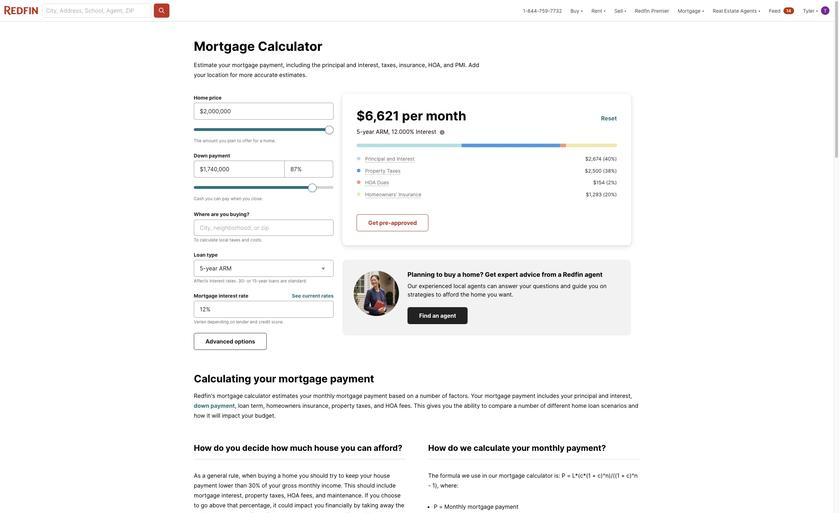 Task type: vqa. For each thing, say whether or not it's contained in the screenshot.
HOA, in the top of the page
yes



Task type: describe. For each thing, give the bounding box(es) containing it.
fees.
[[399, 403, 412, 410]]

when for rule,
[[242, 473, 256, 480]]

impact inside ", loan term, homeowners insurance, property taxes, and hoa fees. this gives you the ability to compare a number of different home loan scenarios and how it will impact your budget."
[[222, 413, 240, 420]]

5-year arm, 12.000% interest
[[357, 128, 436, 135]]

you up keep
[[341, 444, 355, 454]]

where are you buying?
[[194, 212, 249, 218]]

you right guide
[[589, 283, 598, 290]]

calculator inside the formula we use in our mortgage calculator is: p = l*(c*(1 + c)^n)/((1 + c)^n - 1), where:
[[526, 473, 553, 480]]

calculating your mortgage payment
[[194, 373, 374, 386]]

property taxes link
[[365, 168, 400, 174]]

home
[[194, 95, 208, 101]]

and inside redfin's mortgage calculator estimates your monthly mortgage payment based on a number of factors. your mortgage payment includes your principal and interest, down payment
[[599, 393, 609, 400]]

calculator inside redfin's mortgage calculator estimates your monthly mortgage payment based on a number of factors. your mortgage payment includes your principal and interest, down payment
[[244, 393, 271, 400]]

much
[[290, 444, 312, 454]]

the formula we use in our mortgage calculator is: p = l*(c*(1 + c)^n)/((1 + c)^n - 1), where:
[[428, 473, 638, 490]]

buying?
[[230, 212, 249, 218]]

buy ▾ button
[[570, 0, 583, 21]]

reset button
[[601, 114, 617, 123]]

how do you decide how much house you can afford?
[[194, 444, 402, 454]]

1 horizontal spatial how
[[271, 444, 288, 454]]

1 vertical spatial for
[[253, 138, 259, 144]]

than
[[235, 483, 247, 490]]

home inside our experienced local agents can answer your questions and guide you on strategies to afford the home you want.
[[471, 291, 486, 298]]

the for the amount you plan to offer for a home.
[[194, 138, 201, 144]]

2 + from the left
[[621, 473, 625, 480]]

0 vertical spatial pay
[[222, 196, 229, 202]]

the inside as a general rule, when buying a home you should try to keep your house payment lower than 30% of your gross monthly income. this should include mortgage interest, property taxes, hoa fees, and maintenance. if you choose to go above that percentage, it could impact you financially by taking away the ability to save or pay for unforeseen expenses. use our
[[396, 503, 404, 510]]

redfin's mortgage calculator estimates your monthly mortgage payment based on a number of factors. your mortgage payment includes your principal and interest, down payment
[[194, 393, 632, 410]]

c)^n
[[626, 473, 638, 480]]

hoa inside as a general rule, when buying a home you should try to keep your house payment lower than 30% of your gross monthly income. this should include mortgage interest, property taxes, hoa fees, and maintenance. if you choose to go above that percentage, it could impact you financially by taking away the ability to save or pay for unforeseen expenses. use our
[[287, 493, 299, 500]]

City, Address, School, Agent, ZIP search field
[[42, 4, 151, 18]]

property inside as a general rule, when buying a home you should try to keep your house payment lower than 30% of your gross monthly income. this should include mortgage interest, property taxes, hoa fees, and maintenance. if you choose to go above that percentage, it could impact you financially by taking away the ability to save or pay for unforeseen expenses. use our
[[245, 493, 268, 500]]

your right estimates
[[300, 393, 312, 400]]

use
[[471, 473, 481, 480]]

844-
[[528, 8, 539, 14]]

1 horizontal spatial or
[[247, 279, 251, 284]]

$2,500 (38%)
[[585, 168, 617, 174]]

monthly inside as a general rule, when buying a home you should try to keep your house payment lower than 30% of your gross monthly income. this should include mortgage interest, property taxes, hoa fees, and maintenance. if you choose to go above that percentage, it could impact you financially by taking away the ability to save or pay for unforeseen expenses. use our
[[298, 483, 320, 490]]

(38%)
[[603, 168, 617, 174]]

to left go
[[194, 503, 199, 510]]

real estate agents ▾ button
[[709, 0, 765, 21]]

interest, inside as a general rule, when buying a home you should try to keep your house payment lower than 30% of your gross monthly income. this should include mortgage interest, property taxes, hoa fees, and maintenance. if you choose to go above that percentage, it could impact you financially by taking away the ability to save or pay for unforeseen expenses. use our
[[221, 493, 243, 500]]

answer
[[499, 283, 518, 290]]

0 vertical spatial house
[[314, 444, 339, 454]]

arm,
[[376, 128, 390, 135]]

c)^n)/((1
[[598, 473, 620, 480]]

agent inside button
[[440, 313, 456, 320]]

or inside as a general rule, when buying a home you should try to keep your house payment lower than 30% of your gross monthly income. this should include mortgage interest, property taxes, hoa fees, and maintenance. if you choose to go above that percentage, it could impact you financially by taking away the ability to save or pay for unforeseen expenses. use our
[[232, 513, 238, 514]]

1 horizontal spatial year
[[259, 279, 267, 284]]

(2%)
[[606, 180, 617, 186]]

when for pay
[[231, 196, 241, 202]]

sell ▾ button
[[614, 0, 626, 21]]

15-
[[252, 279, 259, 284]]

maintenance.
[[327, 493, 363, 500]]

on inside our experienced local agents can answer your questions and guide you on strategies to afford the home you want.
[[600, 283, 607, 290]]

for inside as a general rule, when buying a home you should try to keep your house payment lower than 30% of your gross monthly income. this should include mortgage interest, property taxes, hoa fees, and maintenance. if you choose to go above that percentage, it could impact you financially by taking away the ability to save or pay for unforeseen expenses. use our
[[251, 513, 258, 514]]

monthly for mortgage
[[313, 393, 335, 400]]

Home Price Slider range field
[[194, 126, 334, 134]]

principal and interest link
[[365, 156, 415, 162]]

$6,621
[[357, 108, 399, 124]]

mortgage ▾
[[678, 8, 704, 14]]

loan
[[194, 252, 206, 258]]

interest, inside estimate your mortgage payment, including the principal and interest, taxes, insurance, hoa, and pmi. add your location for more accurate estimates.
[[358, 62, 380, 69]]

payment,
[[260, 62, 284, 69]]

redfin inside button
[[635, 8, 650, 14]]

your down "estimate"
[[194, 71, 206, 79]]

you up fees,
[[299, 473, 309, 480]]

rate
[[239, 293, 248, 299]]

0 horizontal spatial are
[[211, 212, 219, 218]]

the inside estimate your mortgage payment, including the principal and interest, taxes, insurance, hoa, and pmi. add your location for more accurate estimates.
[[312, 62, 320, 69]]

mortgage for mortgage calculator
[[194, 39, 255, 54]]

of for house
[[262, 483, 267, 490]]

local for taxes
[[219, 238, 228, 243]]

you left 'want.' at the right bottom of the page
[[487, 291, 497, 298]]

Down Payment Slider range field
[[194, 184, 334, 192]]

1 horizontal spatial can
[[357, 444, 372, 454]]

feed
[[769, 8, 781, 14]]

property inside ", loan term, homeowners insurance, property taxes, and hoa fees. this gives you the ability to compare a number of different home loan scenarios and how it will impact your budget."
[[332, 403, 355, 410]]

you right if
[[370, 493, 380, 500]]

taking
[[362, 503, 378, 510]]

a right buy
[[457, 271, 461, 279]]

you left close. at the left of the page
[[243, 196, 250, 202]]

score.
[[271, 320, 284, 325]]

to inside our experienced local agents can answer your questions and guide you on strategies to afford the home you want.
[[436, 291, 441, 298]]

buy ▾
[[570, 8, 583, 14]]

your up the formula we use in our mortgage calculator is: p = l*(c*(1 + c)^n)/((1 + c)^n - 1), where:
[[512, 444, 530, 454]]

rent ▾ button
[[591, 0, 606, 21]]

▾ for tyler ▾
[[816, 8, 818, 14]]

mortgage ▾ button
[[674, 0, 709, 21]]

include
[[376, 483, 396, 490]]

buying
[[258, 473, 276, 480]]

to left buy
[[436, 271, 443, 279]]

homeowners' insurance link
[[365, 192, 421, 198]]

buy
[[570, 8, 579, 14]]

your inside ", loan term, homeowners insurance, property taxes, and hoa fees. this gives you the ability to compare a number of different home loan scenarios and how it will impact your budget."
[[242, 413, 253, 420]]

credit
[[259, 320, 270, 325]]

do for you
[[214, 444, 224, 454]]

you left decide
[[226, 444, 240, 454]]

1 vertical spatial calculate
[[474, 444, 510, 454]]

cash you can pay when you close.
[[194, 196, 263, 202]]

5- for 5-year arm
[[200, 265, 206, 272]]

of inside redfin's mortgage calculator estimates your monthly mortgage payment based on a number of factors. your mortgage payment includes your principal and interest, down payment
[[442, 393, 447, 400]]

premier
[[651, 8, 669, 14]]

-
[[428, 483, 431, 490]]

to right plan on the top
[[237, 138, 241, 144]]

mortgage inside as a general rule, when buying a home you should try to keep your house payment lower than 30% of your gross monthly income. this should include mortgage interest, property taxes, hoa fees, and maintenance. if you choose to go above that percentage, it could impact you financially by taking away the ability to save or pay for unforeseen expenses. use our
[[194, 493, 220, 500]]

current
[[302, 293, 320, 299]]

per
[[402, 108, 423, 124]]

you right cash
[[205, 196, 212, 202]]

your inside our experienced local agents can answer your questions and guide you on strategies to afford the home you want.
[[519, 283, 531, 290]]

1 vertical spatial should
[[357, 483, 375, 490]]

5- for 5-year arm, 12.000% interest
[[357, 128, 363, 135]]

City, neighborhood, or zip search field
[[194, 220, 334, 236]]

formula
[[440, 473, 460, 480]]

advanced
[[205, 339, 233, 346]]

redfin premier
[[635, 8, 669, 14]]

$154 (2%)
[[593, 180, 617, 186]]

▾ inside real estate agents ▾ "link"
[[758, 8, 761, 14]]

0 vertical spatial agent
[[585, 271, 603, 279]]

1-
[[523, 8, 528, 14]]

save
[[218, 513, 231, 514]]

property
[[365, 168, 385, 174]]

different
[[547, 403, 570, 410]]

14
[[786, 8, 791, 13]]

for inside estimate your mortgage payment, including the principal and interest, taxes, insurance, hoa, and pmi. add your location for more accurate estimates.
[[230, 71, 237, 79]]

interest for affects
[[209, 279, 225, 284]]

agents
[[467, 283, 486, 290]]

monthly
[[444, 504, 466, 511]]

insurance, inside ", loan term, homeowners insurance, property taxes, and hoa fees. this gives you the ability to compare a number of different home loan scenarios and how it will impact your budget."
[[302, 403, 330, 410]]

down
[[194, 153, 208, 159]]

to calculate local taxes and costs.
[[194, 238, 262, 243]]

to right try
[[339, 473, 344, 480]]

how inside ", loan term, homeowners insurance, property taxes, and hoa fees. this gives you the ability to compare a number of different home loan scenarios and how it will impact your budget."
[[194, 413, 205, 420]]

fees,
[[301, 493, 314, 500]]

add
[[468, 62, 479, 69]]

30-
[[238, 279, 246, 284]]

taxes, inside as a general rule, when buying a home you should try to keep your house payment lower than 30% of your gross monthly income. this should include mortgage interest, property taxes, hoa fees, and maintenance. if you choose to go above that percentage, it could impact you financially by taking away the ability to save or pay for unforeseen expenses. use our
[[270, 493, 286, 500]]

of for ability
[[540, 403, 546, 410]]

see current rates
[[292, 293, 334, 299]]

0 vertical spatial hoa
[[365, 180, 376, 186]]

homeowners
[[266, 403, 301, 410]]

mortgage for mortgage ▾
[[678, 8, 701, 14]]

1-844-759-7732
[[523, 8, 562, 14]]

0 vertical spatial should
[[310, 473, 328, 480]]

1 vertical spatial are
[[280, 279, 287, 284]]

affects interest rates. 30- or 15-year loans are standard.
[[194, 279, 307, 284]]

$2,674 (40%)
[[585, 156, 617, 162]]

0 horizontal spatial on
[[230, 320, 235, 325]]

sell ▾ button
[[610, 0, 631, 21]]

p inside the formula we use in our mortgage calculator is: p = l*(c*(1 + c)^n)/((1 + c)^n - 1), where:
[[562, 473, 565, 480]]

0 vertical spatial calculate
[[200, 238, 218, 243]]

the inside ", loan term, homeowners insurance, property taxes, and hoa fees. this gives you the ability to compare a number of different home loan scenarios and how it will impact your budget."
[[454, 403, 462, 410]]

where
[[194, 212, 210, 218]]

your down 'buying'
[[269, 483, 281, 490]]

this inside ", loan term, homeowners insurance, property taxes, and hoa fees. this gives you the ability to compare a number of different home loan scenarios and how it will impact your budget."
[[414, 403, 425, 410]]

try
[[330, 473, 337, 480]]

to inside ", loan term, homeowners insurance, property taxes, and hoa fees. this gives you the ability to compare a number of different home loan scenarios and how it will impact your budget."
[[482, 403, 487, 410]]

strategies
[[408, 291, 434, 298]]

choose
[[381, 493, 401, 500]]

a right from
[[558, 271, 562, 279]]

759-
[[539, 8, 550, 14]]



Task type: locate. For each thing, give the bounding box(es) containing it.
1 vertical spatial of
[[540, 403, 546, 410]]

can left afford?
[[357, 444, 372, 454]]

0 vertical spatial it
[[207, 413, 210, 420]]

▾ inside rent ▾ dropdown button
[[604, 8, 606, 14]]

1 vertical spatial our
[[332, 513, 341, 514]]

home inside as a general rule, when buying a home you should try to keep your house payment lower than 30% of your gross monthly income. this should include mortgage interest, property taxes, hoa fees, and maintenance. if you choose to go above that percentage, it could impact you financially by taking away the ability to save or pay for unforeseen expenses. use our
[[282, 473, 297, 480]]

0 vertical spatial interest
[[416, 128, 436, 135]]

1),
[[432, 483, 439, 490]]

to down above
[[211, 513, 217, 514]]

insurance, right homeowners on the left of page
[[302, 403, 330, 410]]

insurance
[[399, 192, 421, 198]]

0 vertical spatial when
[[231, 196, 241, 202]]

mortgage inside dropdown button
[[678, 8, 701, 14]]

redfin left premier
[[635, 8, 650, 14]]

year for arm,
[[363, 128, 374, 135]]

2 vertical spatial monthly
[[298, 483, 320, 490]]

1 vertical spatial we
[[462, 473, 470, 480]]

number inside ", loan term, homeowners insurance, property taxes, and hoa fees. this gives you the ability to compare a number of different home loan scenarios and how it will impact your budget."
[[518, 403, 539, 410]]

sell
[[614, 8, 623, 14]]

1 vertical spatial it
[[273, 503, 277, 510]]

you inside ", loan term, homeowners insurance, property taxes, and hoa fees. this gives you the ability to compare a number of different home loan scenarios and how it will impact your budget."
[[442, 403, 452, 410]]

how do we calculate your monthly payment?
[[428, 444, 606, 454]]

if
[[365, 493, 368, 500]]

$1,293
[[586, 192, 602, 198]]

1 horizontal spatial calculate
[[474, 444, 510, 454]]

2 horizontal spatial interest,
[[610, 393, 632, 400]]

it inside as a general rule, when buying a home you should try to keep your house payment lower than 30% of your gross monthly income. this should include mortgage interest, property taxes, hoa fees, and maintenance. if you choose to go above that percentage, it could impact you financially by taking away the ability to save or pay for unforeseen expenses. use our
[[273, 503, 277, 510]]

monthly for payment?
[[532, 444, 565, 454]]

2 horizontal spatial hoa
[[385, 403, 398, 410]]

are right 'where'
[[211, 212, 219, 218]]

redfin premier button
[[631, 0, 674, 21]]

0 vertical spatial redfin
[[635, 8, 650, 14]]

do for we
[[448, 444, 458, 454]]

approved
[[391, 220, 417, 227]]

submit search image
[[158, 7, 165, 14]]

we for how do you decide how much house you can afford?
[[462, 473, 470, 480]]

impact inside as a general rule, when buying a home you should try to keep your house payment lower than 30% of your gross monthly income. this should include mortgage interest, property taxes, hoa fees, and maintenance. if you choose to go above that percentage, it could impact you financially by taking away the ability to save or pay for unforeseen expenses. use our
[[294, 503, 313, 510]]

0 vertical spatial calculator
[[244, 393, 271, 400]]

$6,621 per month
[[357, 108, 466, 124]]

principal inside redfin's mortgage calculator estimates your monthly mortgage payment based on a number of factors. your mortgage payment includes your principal and interest, down payment
[[574, 393, 597, 400]]

2 loan from the left
[[588, 403, 599, 410]]

pay inside as a general rule, when buying a home you should try to keep your house payment lower than 30% of your gross monthly income. this should include mortgage interest, property taxes, hoa fees, and maintenance. if you choose to go above that percentage, it could impact you financially by taking away the ability to save or pay for unforeseen expenses. use our
[[239, 513, 249, 514]]

0 horizontal spatial principal
[[322, 62, 345, 69]]

for
[[230, 71, 237, 79], [253, 138, 259, 144], [251, 513, 258, 514]]

we up use
[[460, 444, 472, 454]]

0 horizontal spatial =
[[439, 504, 443, 511]]

(40%)
[[603, 156, 617, 162]]

number inside redfin's mortgage calculator estimates your monthly mortgage payment based on a number of factors. your mortgage payment includes your principal and interest, down payment
[[420, 393, 440, 400]]

2 do from the left
[[448, 444, 458, 454]]

principal
[[322, 62, 345, 69], [574, 393, 597, 400]]

or down the that
[[232, 513, 238, 514]]

to down your
[[482, 403, 487, 410]]

0 vertical spatial our
[[489, 473, 497, 480]]

we left use
[[462, 473, 470, 480]]

▾ inside sell ▾ dropdown button
[[624, 8, 626, 14]]

pay down percentage,
[[239, 513, 249, 514]]

0 horizontal spatial year
[[206, 265, 217, 272]]

2 horizontal spatial of
[[540, 403, 546, 410]]

2 horizontal spatial on
[[600, 283, 607, 290]]

1 ▾ from the left
[[581, 8, 583, 14]]

month
[[426, 108, 466, 124]]

0 vertical spatial how
[[194, 413, 205, 420]]

0 horizontal spatial p
[[434, 504, 437, 511]]

planning
[[408, 271, 435, 279]]

a
[[260, 138, 262, 144], [457, 271, 461, 279], [558, 271, 562, 279], [415, 393, 418, 400], [514, 403, 517, 410], [202, 473, 205, 480], [278, 473, 281, 480]]

you left plan on the top
[[219, 138, 226, 144]]

when up the 30% at left
[[242, 473, 256, 480]]

None text field
[[200, 107, 328, 116], [290, 165, 327, 174], [200, 306, 328, 314], [200, 107, 328, 116], [290, 165, 327, 174], [200, 306, 328, 314]]

interest up taxes at the top of the page
[[397, 156, 415, 162]]

1 horizontal spatial impact
[[294, 503, 313, 510]]

2 how from the left
[[428, 444, 446, 454]]

a right as
[[202, 473, 205, 480]]

payment?
[[566, 444, 606, 454]]

on right guide
[[600, 283, 607, 290]]

interest, inside redfin's mortgage calculator estimates your monthly mortgage payment based on a number of factors. your mortgage payment includes your principal and interest, down payment
[[610, 393, 632, 400]]

calculator up term,
[[244, 393, 271, 400]]

hoa dues link
[[365, 180, 389, 186]]

this down keep
[[344, 483, 355, 490]]

taxes, inside ", loan term, homeowners insurance, property taxes, and hoa fees. this gives you the ability to compare a number of different home loan scenarios and how it will impact your budget."
[[356, 403, 372, 410]]

real estate agents ▾
[[713, 8, 761, 14]]

of inside as a general rule, when buying a home you should try to keep your house payment lower than 30% of your gross monthly income. this should include mortgage interest, property taxes, hoa fees, and maintenance. if you choose to go above that percentage, it could impact you financially by taking away the ability to save or pay for unforeseen expenses. use our
[[262, 483, 267, 490]]

rates.
[[226, 279, 237, 284]]

1 loan from the left
[[238, 403, 249, 410]]

home inside ", loan term, homeowners insurance, property taxes, and hoa fees. this gives you the ability to compare a number of different home loan scenarios and how it will impact your budget."
[[572, 403, 587, 410]]

interest down per
[[416, 128, 436, 135]]

1 vertical spatial monthly
[[532, 444, 565, 454]]

mortgage for mortgage interest rate
[[194, 293, 218, 299]]

redfin up guide
[[563, 271, 583, 279]]

2 vertical spatial taxes,
[[270, 493, 286, 500]]

+ right l*(c*(1
[[592, 473, 596, 480]]

number up gives
[[420, 393, 440, 400]]

a right 'buying'
[[278, 473, 281, 480]]

1 horizontal spatial principal
[[574, 393, 597, 400]]

house right much
[[314, 444, 339, 454]]

1 vertical spatial redfin
[[563, 271, 583, 279]]

0 horizontal spatial of
[[262, 483, 267, 490]]

0 vertical spatial mortgage
[[678, 8, 701, 14]]

hoa down gross
[[287, 493, 299, 500]]

0 vertical spatial for
[[230, 71, 237, 79]]

1 vertical spatial when
[[242, 473, 256, 480]]

your up different
[[561, 393, 573, 400]]

mortgage down "affects"
[[194, 293, 218, 299]]

user photo image
[[821, 6, 829, 15]]

▾ right the sell at the right of page
[[624, 8, 626, 14]]

pay
[[222, 196, 229, 202], [239, 513, 249, 514]]

of inside ", loan term, homeowners insurance, property taxes, and hoa fees. this gives you the ability to compare a number of different home loan scenarios and how it will impact your budget."
[[540, 403, 546, 410]]

local for agents
[[453, 283, 466, 290]]

0 horizontal spatial it
[[207, 413, 210, 420]]

or
[[247, 279, 251, 284], [232, 513, 238, 514]]

1 horizontal spatial hoa
[[365, 180, 376, 186]]

1 horizontal spatial get
[[485, 271, 496, 279]]

interest for mortgage
[[219, 293, 238, 299]]

1 horizontal spatial calculator
[[526, 473, 553, 480]]

1 horizontal spatial house
[[374, 473, 390, 480]]

calculator
[[244, 393, 271, 400], [526, 473, 553, 480]]

mortgage up "estimate"
[[194, 39, 255, 54]]

1 horizontal spatial agent
[[585, 271, 603, 279]]

1 do from the left
[[214, 444, 224, 454]]

0 horizontal spatial loan
[[238, 403, 249, 410]]

▾ for rent ▾
[[604, 8, 606, 14]]

when inside as a general rule, when buying a home you should try to keep your house payment lower than 30% of your gross monthly income. this should include mortgage interest, property taxes, hoa fees, and maintenance. if you choose to go above that percentage, it could impact you financially by taking away the ability to save or pay for unforeseen expenses. use our
[[242, 473, 256, 480]]

get
[[368, 220, 378, 227], [485, 271, 496, 279]]

our inside as a general rule, when buying a home you should try to keep your house payment lower than 30% of your gross monthly income. this should include mortgage interest, property taxes, hoa fees, and maintenance. if you choose to go above that percentage, it could impact you financially by taking away the ability to save or pay for unforeseen expenses. use our
[[332, 513, 341, 514]]

1 vertical spatial ability
[[194, 513, 210, 514]]

1 vertical spatial or
[[232, 513, 238, 514]]

0 vertical spatial taxes,
[[381, 62, 397, 69]]

can up where are you buying?
[[214, 196, 221, 202]]

ability down go
[[194, 513, 210, 514]]

from
[[542, 271, 556, 279]]

how down down in the left bottom of the page
[[194, 413, 205, 420]]

1 horizontal spatial interest
[[416, 128, 436, 135]]

taxes
[[230, 238, 240, 243]]

1-844-759-7732 link
[[523, 8, 562, 14]]

1 vertical spatial interest
[[397, 156, 415, 162]]

5 ▾ from the left
[[758, 8, 761, 14]]

local
[[219, 238, 228, 243], [453, 283, 466, 290]]

$2,674
[[585, 156, 602, 162]]

insurance, left hoa,
[[399, 62, 427, 69]]

interest
[[209, 279, 225, 284], [219, 293, 238, 299]]

▾ right buy
[[581, 8, 583, 14]]

by
[[354, 503, 360, 510]]

None text field
[[200, 165, 279, 174]]

1 vertical spatial on
[[230, 320, 235, 325]]

can inside our experienced local agents can answer your questions and guide you on strategies to afford the home you want.
[[487, 283, 497, 290]]

home right different
[[572, 403, 587, 410]]

and inside as a general rule, when buying a home you should try to keep your house payment lower than 30% of your gross monthly income. this should include mortgage interest, property taxes, hoa fees, and maintenance. if you choose to go above that percentage, it could impact you financially by taking away the ability to save or pay for unforeseen expenses. use our
[[316, 493, 326, 500]]

find an agent
[[419, 313, 456, 320]]

how for how do you decide how much house you can afford?
[[194, 444, 212, 454]]

depending
[[207, 320, 229, 325]]

and inside our experienced local agents can answer your questions and guide you on strategies to afford the home you want.
[[560, 283, 571, 290]]

2 ▾ from the left
[[604, 8, 606, 14]]

on inside redfin's mortgage calculator estimates your monthly mortgage payment based on a number of factors. your mortgage payment includes your principal and interest, down payment
[[407, 393, 414, 400]]

can right agents
[[487, 283, 497, 290]]

impact up expenses.
[[294, 503, 313, 510]]

1 vertical spatial interest
[[219, 293, 238, 299]]

2 horizontal spatial home
[[572, 403, 587, 410]]

the
[[194, 138, 201, 144], [428, 473, 438, 480]]

loan left scenarios
[[588, 403, 599, 410]]

taxes,
[[381, 62, 397, 69], [356, 403, 372, 410], [270, 493, 286, 500]]

keep
[[346, 473, 359, 480]]

get left expert
[[485, 271, 496, 279]]

agent up guide
[[585, 271, 603, 279]]

taxes
[[387, 168, 400, 174]]

questions
[[533, 283, 559, 290]]

offer
[[242, 138, 252, 144]]

mortgage left 'real'
[[678, 8, 701, 14]]

0 horizontal spatial calculate
[[200, 238, 218, 243]]

▾ right rent
[[604, 8, 606, 14]]

1 vertical spatial get
[[485, 271, 496, 279]]

0 vertical spatial year
[[363, 128, 374, 135]]

rent
[[591, 8, 602, 14]]

0 vertical spatial get
[[368, 220, 378, 227]]

costs.
[[250, 238, 262, 243]]

taxes, inside estimate your mortgage payment, including the principal and interest, taxes, insurance, hoa, and pmi. add your location for more accurate estimates.
[[381, 62, 397, 69]]

unforeseen
[[260, 513, 290, 514]]

local left taxes
[[219, 238, 228, 243]]

our inside the formula we use in our mortgage calculator is: p = l*(c*(1 + c)^n)/((1 + c)^n - 1), where:
[[489, 473, 497, 480]]

3 ▾ from the left
[[624, 8, 626, 14]]

1 horizontal spatial ability
[[464, 403, 480, 410]]

the amount you plan to offer for a home.
[[194, 138, 276, 144]]

monthly inside redfin's mortgage calculator estimates your monthly mortgage payment based on a number of factors. your mortgage payment includes your principal and interest, down payment
[[313, 393, 335, 400]]

1 vertical spatial home
[[572, 403, 587, 410]]

▾ for mortgage ▾
[[702, 8, 704, 14]]

0 horizontal spatial the
[[194, 138, 201, 144]]

0 vertical spatial interest
[[209, 279, 225, 284]]

, loan term, homeowners insurance, property taxes, and hoa fees. this gives you the ability to compare a number of different home loan scenarios and how it will impact your budget.
[[194, 403, 638, 420]]

0 horizontal spatial when
[[231, 196, 241, 202]]

the left amount
[[194, 138, 201, 144]]

hoa dues
[[365, 180, 389, 186]]

1 vertical spatial agent
[[440, 313, 456, 320]]

down payment link
[[194, 403, 235, 410]]

should left try
[[310, 473, 328, 480]]

payment inside as a general rule, when buying a home you should try to keep your house payment lower than 30% of your gross monthly income. this should include mortgage interest, property taxes, hoa fees, and maintenance. if you choose to go above that percentage, it could impact you financially by taking away the ability to save or pay for unforeseen expenses. use our
[[194, 483, 217, 490]]

1 vertical spatial this
[[344, 483, 355, 490]]

0 horizontal spatial ability
[[194, 513, 210, 514]]

the for the formula we use in our mortgage calculator is: p = l*(c*(1 + c)^n)/((1 + c)^n - 1), where:
[[428, 473, 438, 480]]

varies
[[194, 320, 206, 325]]

0 vertical spatial principal
[[322, 62, 345, 69]]

4 ▾ from the left
[[702, 8, 704, 14]]

▾ inside mortgage ▾ dropdown button
[[702, 8, 704, 14]]

1 how from the left
[[194, 444, 212, 454]]

1 horizontal spatial it
[[273, 503, 277, 510]]

1 + from the left
[[592, 473, 596, 480]]

real estate agents ▾ link
[[713, 0, 761, 21]]

the inside the formula we use in our mortgage calculator is: p = l*(c*(1 + c)^n)/((1 + c)^n - 1), where:
[[428, 473, 438, 480]]

year for arm
[[206, 265, 217, 272]]

1 horizontal spatial this
[[414, 403, 425, 410]]

for down percentage,
[[251, 513, 258, 514]]

a inside redfin's mortgage calculator estimates your monthly mortgage payment based on a number of factors. your mortgage payment includes your principal and interest, down payment
[[415, 393, 418, 400]]

the down factors.
[[454, 403, 462, 410]]

$1,293 (20%)
[[586, 192, 617, 198]]

estimate your mortgage payment, including the principal and interest, taxes, insurance, hoa, and pmi. add your location for more accurate estimates.
[[194, 62, 479, 79]]

plan
[[227, 138, 236, 144]]

$2,500
[[585, 168, 602, 174]]

2 vertical spatial for
[[251, 513, 258, 514]]

mortgage inside the formula we use in our mortgage calculator is: p = l*(c*(1 + c)^n)/((1 + c)^n - 1), where:
[[499, 473, 525, 480]]

the right away
[[396, 503, 404, 510]]

our
[[408, 283, 417, 290]]

affects
[[194, 279, 208, 284]]

mortgage inside estimate your mortgage payment, including the principal and interest, taxes, insurance, hoa, and pmi. add your location for more accurate estimates.
[[232, 62, 258, 69]]

0 horizontal spatial do
[[214, 444, 224, 454]]

local inside our experienced local agents can answer your questions and guide you on strategies to afford the home you want.
[[453, 283, 466, 290]]

a inside ", loan term, homeowners insurance, property taxes, and hoa fees. this gives you the ability to compare a number of different home loan scenarios and how it will impact your budget."
[[514, 403, 517, 410]]

insurance, inside estimate your mortgage payment, including the principal and interest, taxes, insurance, hoa, and pmi. add your location for more accurate estimates.
[[399, 62, 427, 69]]

it left will
[[207, 413, 210, 420]]

year left arm,
[[363, 128, 374, 135]]

you right gives
[[442, 403, 452, 410]]

0 horizontal spatial interest
[[397, 156, 415, 162]]

agent image
[[354, 271, 399, 317]]

of down includes
[[540, 403, 546, 410]]

gross
[[282, 483, 297, 490]]

2 vertical spatial mortgage
[[194, 293, 218, 299]]

we
[[460, 444, 472, 454], [462, 473, 470, 480]]

0 horizontal spatial taxes,
[[270, 493, 286, 500]]

1 horizontal spatial local
[[453, 283, 466, 290]]

hoa inside ", loan term, homeowners insurance, property taxes, and hoa fees. this gives you the ability to compare a number of different home loan scenarios and how it will impact your budget."
[[385, 403, 398, 410]]

house inside as a general rule, when buying a home you should try to keep your house payment lower than 30% of your gross monthly income. this should include mortgage interest, property taxes, hoa fees, and maintenance. if you choose to go above that percentage, it could impact you financially by taking away the ability to save or pay for unforeseen expenses. use our
[[374, 473, 390, 480]]

year left the loans
[[259, 279, 267, 284]]

(20%)
[[603, 192, 617, 198]]

= inside the formula we use in our mortgage calculator is: p = l*(c*(1 + c)^n)/((1 + c)^n - 1), where:
[[567, 473, 571, 480]]

loan right ,
[[238, 403, 249, 410]]

your up estimates
[[254, 373, 276, 386]]

interest down rates.
[[219, 293, 238, 299]]

gives
[[427, 403, 441, 410]]

your down term,
[[242, 413, 253, 420]]

p right is:
[[562, 473, 565, 480]]

for left more
[[230, 71, 237, 79]]

expert
[[498, 271, 518, 279]]

5-year arm
[[200, 265, 232, 272]]

= right is:
[[567, 473, 571, 480]]

this inside as a general rule, when buying a home you should try to keep your house payment lower than 30% of your gross monthly income. this should include mortgage interest, property taxes, hoa fees, and maintenance. if you choose to go above that percentage, it could impact you financially by taking away the ability to save or pay for unforeseen expenses. use our
[[344, 483, 355, 490]]

based
[[389, 393, 405, 400]]

the right 'afford'
[[460, 291, 469, 298]]

it
[[207, 413, 210, 420], [273, 503, 277, 510]]

pre-
[[379, 220, 391, 227]]

price
[[209, 95, 222, 101]]

2 horizontal spatial year
[[363, 128, 374, 135]]

it inside ", loan term, homeowners insurance, property taxes, and hoa fees. this gives you the ability to compare a number of different home loan scenarios and how it will impact your budget."
[[207, 413, 210, 420]]

year down type
[[206, 265, 217, 272]]

1 horizontal spatial p
[[562, 473, 565, 480]]

principal inside estimate your mortgage payment, including the principal and interest, taxes, insurance, hoa, and pmi. add your location for more accurate estimates.
[[322, 62, 345, 69]]

we for calculating your mortgage payment
[[460, 444, 472, 454]]

you left buying?
[[220, 212, 229, 218]]

0 vertical spatial local
[[219, 238, 228, 243]]

it up unforeseen at the left bottom
[[273, 503, 277, 510]]

the right the including
[[312, 62, 320, 69]]

your up location
[[219, 62, 230, 69]]

1 vertical spatial local
[[453, 283, 466, 290]]

interest down 5-year arm
[[209, 279, 225, 284]]

the inside our experienced local agents can answer your questions and guide you on strategies to afford the home you want.
[[460, 291, 469, 298]]

in
[[482, 473, 487, 480]]

mortgage interest rate
[[194, 293, 248, 299]]

home.
[[263, 138, 276, 144]]

interest
[[416, 128, 436, 135], [397, 156, 415, 162]]

▾ for buy ▾
[[581, 8, 583, 14]]

of left factors.
[[442, 393, 447, 400]]

0 horizontal spatial pay
[[222, 196, 229, 202]]

away
[[380, 503, 394, 510]]

get pre-approved button
[[357, 215, 429, 232]]

0 horizontal spatial should
[[310, 473, 328, 480]]

calculate up in
[[474, 444, 510, 454]]

to
[[194, 238, 199, 243]]

a left home.
[[260, 138, 262, 144]]

income.
[[322, 483, 343, 490]]

▾ inside buy ▾ dropdown button
[[581, 8, 583, 14]]

0 horizontal spatial our
[[332, 513, 341, 514]]

1 horizontal spatial when
[[242, 473, 256, 480]]

6 ▾ from the left
[[816, 8, 818, 14]]

ability inside as a general rule, when buying a home you should try to keep your house payment lower than 30% of your gross monthly income. this should include mortgage interest, property taxes, hoa fees, and maintenance. if you choose to go above that percentage, it could impact you financially by taking away the ability to save or pay for unforeseen expenses. use our
[[194, 513, 210, 514]]

options
[[234, 339, 255, 346]]

1 horizontal spatial =
[[567, 473, 571, 480]]

1 horizontal spatial loan
[[588, 403, 599, 410]]

our down "financially"
[[332, 513, 341, 514]]

do up formula
[[448, 444, 458, 454]]

our right in
[[489, 473, 497, 480]]

get inside button
[[368, 220, 378, 227]]

on up fees.
[[407, 393, 414, 400]]

your right keep
[[360, 473, 372, 480]]

▾ for sell ▾
[[624, 8, 626, 14]]

lower
[[219, 483, 233, 490]]

see current rates link
[[292, 293, 334, 300]]

0 vertical spatial ability
[[464, 403, 480, 410]]

mortgage calculator
[[194, 39, 322, 54]]

0 vertical spatial p
[[562, 473, 565, 480]]

when up buying?
[[231, 196, 241, 202]]

0 horizontal spatial 5-
[[200, 265, 206, 272]]

real
[[713, 8, 723, 14]]

+ left c)^n
[[621, 473, 625, 480]]

how for how do we calculate your monthly payment?
[[428, 444, 446, 454]]

ability inside ", loan term, homeowners insurance, property taxes, and hoa fees. this gives you the ability to compare a number of different home loan scenarios and how it will impact your budget."
[[464, 403, 480, 410]]

home?
[[462, 271, 483, 279]]

as a general rule, when buying a home you should try to keep your house payment lower than 30% of your gross monthly income. this should include mortgage interest, property taxes, hoa fees, and maintenance. if you choose to go above that percentage, it could impact you financially by taking away the ability to save or pay for unforeseen expenses. use our
[[194, 473, 404, 514]]

0 horizontal spatial agent
[[440, 313, 456, 320]]

mortgage ▾ button
[[678, 0, 704, 21]]

0 horizontal spatial calculator
[[244, 393, 271, 400]]

calculate right to
[[200, 238, 218, 243]]

house up include
[[374, 473, 390, 480]]

1 horizontal spatial number
[[518, 403, 539, 410]]

0 horizontal spatial can
[[214, 196, 221, 202]]

agent right an
[[440, 313, 456, 320]]

your down the "advice"
[[519, 283, 531, 290]]

1 horizontal spatial do
[[448, 444, 458, 454]]

0 vertical spatial the
[[194, 138, 201, 144]]

estimates
[[272, 393, 298, 400]]

0 horizontal spatial home
[[282, 473, 297, 480]]

number down includes
[[518, 403, 539, 410]]

home up gross
[[282, 473, 297, 480]]

local up 'afford'
[[453, 283, 466, 290]]

1 horizontal spatial our
[[489, 473, 497, 480]]

home down agents
[[471, 291, 486, 298]]

2 vertical spatial of
[[262, 483, 267, 490]]

0 horizontal spatial interest,
[[221, 493, 243, 500]]

tyler
[[803, 8, 814, 14]]

0 horizontal spatial property
[[245, 493, 268, 500]]

1 vertical spatial p
[[434, 504, 437, 511]]

▾ left 'real'
[[702, 8, 704, 14]]

cash
[[194, 196, 204, 202]]

for right offer
[[253, 138, 259, 144]]

1 vertical spatial calculator
[[526, 473, 553, 480]]

7732
[[550, 8, 562, 14]]

above
[[209, 503, 226, 510]]

we inside the formula we use in our mortgage calculator is: p = l*(c*(1 + c)^n)/((1 + c)^n - 1), where:
[[462, 473, 470, 480]]

2 vertical spatial can
[[357, 444, 372, 454]]

loan type
[[194, 252, 218, 258]]

do up the general
[[214, 444, 224, 454]]

you up use
[[314, 503, 324, 510]]

0 horizontal spatial house
[[314, 444, 339, 454]]

how up formula
[[428, 444, 446, 454]]

as
[[194, 473, 201, 480]]



